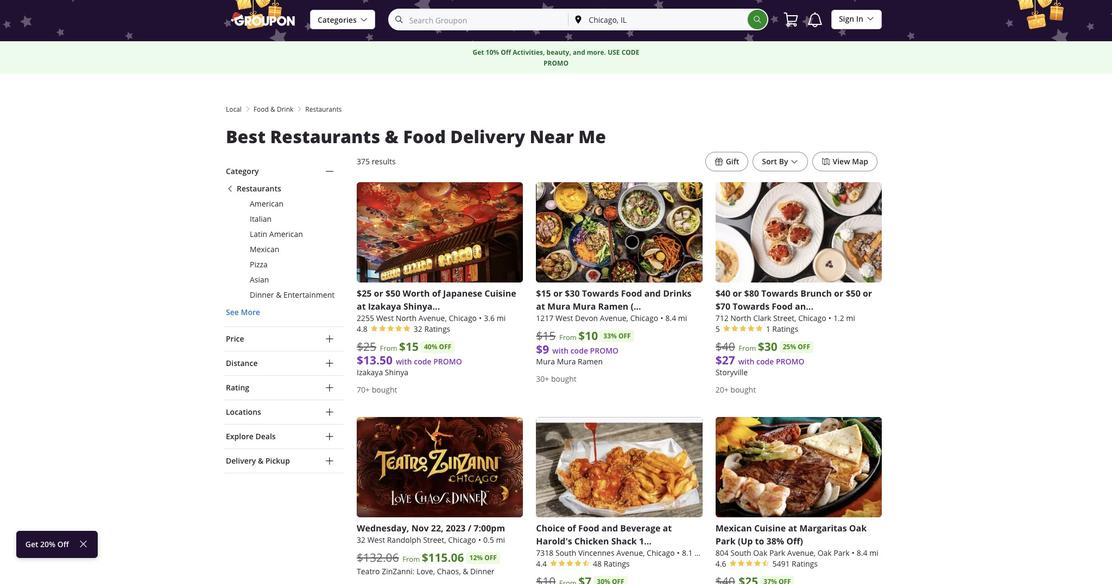 Task type: locate. For each thing, give the bounding box(es) containing it.
$15 inside the $25 from $15 40% off $13.50 with code promo izakaya shinya
[[399, 340, 419, 355]]

american
[[250, 199, 284, 209], [269, 229, 303, 239]]

1 vertical spatial street,
[[423, 536, 446, 546]]

1 horizontal spatial with
[[552, 346, 569, 356]]

cuisine
[[485, 288, 516, 300], [754, 523, 786, 535]]

1 north from the left
[[396, 313, 417, 324]]

0 horizontal spatial with
[[396, 357, 412, 367]]

food & drink link
[[254, 104, 293, 114]]

mi
[[497, 313, 506, 324], [678, 313, 687, 324], [846, 313, 855, 324], [496, 536, 505, 546], [695, 549, 704, 559], [870, 549, 879, 559]]

chicago down an...
[[798, 313, 826, 324]]

best
[[226, 125, 266, 148]]

off for $115.06
[[485, 554, 497, 563]]

$25 up "2255"
[[357, 288, 372, 300]]

dinner inside american italian latin american mexican pizza asian dinner & entertainment
[[250, 290, 274, 300]]

off
[[619, 332, 631, 341], [439, 343, 451, 352], [798, 343, 810, 352], [485, 554, 497, 563]]

0 vertical spatial mexican
[[250, 244, 279, 255]]

shinya...
[[404, 301, 440, 313]]

4.8
[[357, 324, 368, 335]]

0 vertical spatial and
[[573, 48, 585, 57]]

$15 inside the $15 or $30 towards food and drinks at mura mura ramen (... 1217 west devon avenue, chicago • 8.4 mi
[[536, 288, 551, 300]]

code inside the $25 from $15 40% off $13.50 with code promo izakaya shinya
[[414, 357, 432, 367]]

west inside the $15 or $30 towards food and drinks at mura mura ramen (... 1217 west devon avenue, chicago • 8.4 mi
[[556, 313, 573, 324]]

off right 25%
[[798, 343, 810, 352]]

mexican up pizza
[[250, 244, 279, 255]]

avenue, inside mexican cuisine at margaritas oak park (up to 38% off) 804 south oak park avenue, oak park • 8.4 mi
[[787, 549, 816, 559]]

2 south from the left
[[731, 549, 751, 559]]

and inside get 10% off activities, beauty, and more. use code promo
[[573, 48, 585, 57]]

or inside the $15 or $30 towards food and drinks at mura mura ramen (... 1217 west devon avenue, chicago • 8.4 mi
[[553, 288, 563, 300]]

izakaya up "2255"
[[368, 301, 401, 313]]

search image
[[753, 15, 762, 24]]

& left pickup
[[258, 456, 264, 466]]

ratings for towards
[[772, 324, 798, 335]]

of
[[432, 288, 441, 300], [567, 523, 576, 535]]

0 horizontal spatial off
[[57, 540, 69, 550]]

street, inside the $40 or $80 towards brunch or $50 or $70 towards food an... 712 north clark street, chicago • 1.2 mi
[[773, 313, 796, 324]]

$30 down 1 at the bottom right
[[758, 340, 777, 355]]

beauty,
[[547, 48, 571, 57]]

8.4 for oak
[[857, 549, 868, 559]]

$25 or $50 worth of japanese cuisine at izakaya shinya... 2255 west north avenue, chicago • 3.6 mi
[[357, 288, 516, 324]]

$50 right brunch
[[846, 288, 861, 300]]

code inside $27 with code promo storyville
[[756, 357, 774, 367]]

0 horizontal spatial delivery
[[226, 456, 256, 466]]

1 horizontal spatial and
[[602, 523, 618, 535]]

1 horizontal spatial street,
[[773, 313, 796, 324]]

1 horizontal spatial 8.4
[[857, 549, 868, 559]]

izakaya up 70+
[[357, 368, 383, 378]]

at up "2255"
[[357, 301, 366, 313]]

1 vertical spatial get
[[25, 540, 38, 550]]

shack
[[611, 536, 637, 548]]

map
[[852, 156, 868, 167]]

from for $10
[[559, 333, 577, 343]]

$40 down 5
[[716, 340, 735, 355]]

west right "2255"
[[376, 313, 394, 324]]

promo inside the $25 from $15 40% off $13.50 with code promo izakaya shinya
[[433, 357, 462, 367]]

and inside the $15 or $30 towards food and drinks at mura mura ramen (... 1217 west devon avenue, chicago • 8.4 mi
[[644, 288, 661, 300]]

0 horizontal spatial of
[[432, 288, 441, 300]]

8.4 inside mexican cuisine at margaritas oak park (up to 38% off) 804 south oak park avenue, oak park • 8.4 mi
[[857, 549, 868, 559]]

promo inside $27 with code promo storyville
[[776, 357, 805, 367]]

& left drink
[[270, 105, 275, 113]]

oak right margaritas
[[849, 523, 867, 535]]

delivery
[[450, 125, 525, 148], [226, 456, 256, 466]]

of inside 'choice of food and beverage at harold's chicken shack 1... 7318 south vincennes avenue, chicago • 8.1 mi'
[[567, 523, 576, 535]]

1 $40 from the top
[[716, 288, 730, 300]]

1 south from the left
[[556, 549, 576, 559]]

american italian latin american mexican pizza asian dinner & entertainment
[[250, 199, 335, 300]]

0 horizontal spatial south
[[556, 549, 576, 559]]

teatro
[[357, 567, 380, 577]]

2 vertical spatial restaurants
[[237, 184, 281, 194]]

restaurants
[[305, 105, 342, 113], [270, 125, 380, 148], [237, 184, 281, 194]]

0 horizontal spatial $30
[[565, 288, 580, 300]]

west down wednesday,
[[367, 536, 385, 546]]

38%
[[767, 536, 784, 548]]

north down shinya...
[[396, 313, 417, 324]]

towards down $80
[[733, 301, 770, 313]]

1 vertical spatial of
[[567, 523, 576, 535]]

at inside 'choice of food and beverage at harold's chicken shack 1... 7318 south vincennes avenue, chicago • 8.1 mi'
[[663, 523, 672, 535]]

best restaurants & food delivery near me
[[226, 125, 606, 148]]

with up shinya
[[396, 357, 412, 367]]

off right 40%
[[439, 343, 451, 352]]

towards for food
[[761, 288, 798, 300]]

or inside $25 or $50 worth of japanese cuisine at izakaya shinya... 2255 west north avenue, chicago • 3.6 mi
[[374, 288, 383, 300]]

8.4 for food
[[666, 313, 676, 324]]

code down 40%
[[414, 357, 432, 367]]

code down the from $10
[[571, 346, 588, 356]]

0 horizontal spatial oak
[[753, 549, 767, 559]]

towards inside the $15 or $30 towards food and drinks at mura mura ramen (... 1217 west devon avenue, chicago • 8.4 mi
[[582, 288, 619, 300]]

or for $25
[[374, 288, 383, 300]]

restaurants right drink
[[305, 105, 342, 113]]

avenue, inside the $15 or $30 towards food and drinks at mura mura ramen (... 1217 west devon avenue, chicago • 8.4 mi
[[600, 313, 628, 324]]

street, down 22,
[[423, 536, 446, 546]]

7318
[[536, 549, 554, 559]]

1 horizontal spatial cuisine
[[754, 523, 786, 535]]

north right "712"
[[731, 313, 751, 324]]

0 horizontal spatial $50
[[386, 288, 400, 300]]

2 north from the left
[[731, 313, 751, 324]]

in
[[856, 14, 863, 24]]

chicago
[[449, 313, 477, 324], [630, 313, 658, 324], [798, 313, 826, 324], [448, 536, 476, 546], [647, 549, 675, 559]]

at up "off)"
[[788, 523, 797, 535]]

0 vertical spatial dinner
[[250, 290, 274, 300]]

notifications inbox image
[[806, 11, 824, 28]]

0 horizontal spatial dinner
[[250, 290, 274, 300]]

$40 up $70
[[716, 288, 730, 300]]

west inside wednesday, nov 22, 2023 / 7:00pm 32 west randolph street, chicago • 0.5 mi
[[367, 536, 385, 546]]

0 horizontal spatial code
[[414, 357, 432, 367]]

1 or from the left
[[374, 288, 383, 300]]

1 vertical spatial 32
[[357, 536, 365, 546]]

restaurants up 375
[[270, 125, 380, 148]]

$30 inside the $15 or $30 towards food and drinks at mura mura ramen (... 1217 west devon avenue, chicago • 8.4 mi
[[565, 288, 580, 300]]

with for $27
[[738, 357, 755, 367]]

$15 left 40%
[[399, 340, 419, 355]]

33% off
[[604, 332, 631, 341]]

$15 for $15
[[536, 329, 556, 344]]

avenue, inside 'choice of food and beverage at harold's chicken shack 1... 7318 south vincennes avenue, chicago • 8.1 mi'
[[616, 549, 645, 559]]

ratings right 48
[[604, 560, 630, 570]]

1...
[[639, 536, 652, 548]]

price
[[226, 334, 244, 344]]

0 horizontal spatial mexican
[[250, 244, 279, 255]]

and for drinks
[[644, 288, 661, 300]]

• inside wednesday, nov 22, 2023 / 7:00pm 32 west randolph street, chicago • 0.5 mi
[[478, 536, 481, 546]]

and left the drinks
[[644, 288, 661, 300]]

1 $25 from the top
[[357, 288, 372, 300]]

mura up 30+ bought at bottom
[[557, 357, 576, 367]]

code
[[571, 346, 588, 356], [414, 357, 432, 367], [756, 357, 774, 367]]

chicago down 2023
[[448, 536, 476, 546]]

32 down shinya...
[[414, 324, 422, 335]]

get for get 10% off activities, beauty, and more. use code promo
[[473, 48, 484, 57]]

sort by button
[[753, 152, 808, 172]]

near
[[530, 125, 574, 148]]

mexican up (up
[[716, 523, 752, 535]]

at inside $25 or $50 worth of japanese cuisine at izakaya shinya... 2255 west north avenue, chicago • 3.6 mi
[[357, 301, 366, 313]]

explore deals button
[[224, 425, 344, 449]]

$25 inside $25 or $50 worth of japanese cuisine at izakaya shinya... 2255 west north avenue, chicago • 3.6 mi
[[357, 288, 372, 300]]

deals
[[255, 432, 276, 442]]

view map button
[[813, 152, 878, 172]]

choice of food and beverage at harold's chicken shack 1... 7318 south vincennes avenue, chicago • 8.1 mi
[[536, 523, 704, 559]]

dinner down asian
[[250, 290, 274, 300]]

0 horizontal spatial cuisine
[[485, 288, 516, 300]]

park up 804
[[716, 536, 736, 548]]

avenue, down shack
[[616, 549, 645, 559]]

ratings for off)
[[792, 560, 818, 570]]

sign in button
[[831, 9, 882, 29]]

and up shack
[[602, 523, 618, 535]]

from up shinya
[[380, 344, 397, 354]]

get inside get 10% off activities, beauty, and more. use code promo
[[473, 48, 484, 57]]

storyville
[[716, 368, 748, 378]]

get left 10% at the left of the page
[[473, 48, 484, 57]]

ratings up 40%
[[424, 324, 450, 335]]

get for get 20% off
[[25, 540, 38, 550]]

off right 12%
[[485, 554, 497, 563]]

bought right 70+
[[372, 385, 397, 395]]

ratings for 1...
[[604, 560, 630, 570]]

32
[[414, 324, 422, 335], [357, 536, 365, 546]]

0 vertical spatial off
[[501, 48, 511, 57]]

0 vertical spatial street,
[[773, 313, 796, 324]]

0 vertical spatial cuisine
[[485, 288, 516, 300]]

with inside $27 with code promo storyville
[[738, 357, 755, 367]]

food
[[254, 105, 269, 113], [403, 125, 446, 148], [621, 288, 642, 300], [772, 301, 793, 313], [578, 523, 599, 535]]

of up shinya...
[[432, 288, 441, 300]]

1 horizontal spatial south
[[731, 549, 751, 559]]

avenue, up 33% off
[[600, 313, 628, 324]]

0 vertical spatial restaurants
[[305, 105, 342, 113]]

0 vertical spatial $40
[[716, 288, 730, 300]]

street, up 1 ratings
[[773, 313, 796, 324]]

at inside the $15 or $30 towards food and drinks at mura mura ramen (... 1217 west devon avenue, chicago • 8.4 mi
[[536, 301, 545, 313]]

mura up 1217
[[547, 301, 571, 313]]

0 vertical spatial izakaya
[[368, 301, 401, 313]]

avenue, up 32 ratings
[[418, 313, 447, 324]]

$25 down the 4.8 at bottom left
[[357, 340, 376, 355]]

$50 left worth
[[386, 288, 400, 300]]

park down margaritas
[[834, 549, 850, 559]]

off inside get 10% off activities, beauty, and more. use code promo
[[501, 48, 511, 57]]

32 up $132.06
[[357, 536, 365, 546]]

off right 20%
[[57, 540, 69, 550]]

2 horizontal spatial code
[[756, 357, 774, 367]]

2 $40 from the top
[[716, 340, 735, 355]]

get 10% off activities, beauty, and more. use code promo
[[473, 48, 639, 68]]

with
[[552, 346, 569, 356], [396, 357, 412, 367], [738, 357, 755, 367]]

code inside '$9 with code promo mura mura ramen'
[[571, 346, 588, 356]]

me
[[578, 125, 606, 148]]

0 vertical spatial 8.4
[[666, 313, 676, 324]]

0 vertical spatial get
[[473, 48, 484, 57]]

ramen inside the $15 or $30 towards food and drinks at mura mura ramen (... 1217 west devon avenue, chicago • 8.4 mi
[[598, 301, 629, 313]]

avenue, up the 5491 ratings
[[787, 549, 816, 559]]

0 horizontal spatial get
[[25, 540, 38, 550]]

2 vertical spatial and
[[602, 523, 618, 535]]

$50 inside the $40 or $80 towards brunch or $50 or $70 towards food an... 712 north clark street, chicago • 1.2 mi
[[846, 288, 861, 300]]

price button
[[224, 327, 344, 351]]

$132.06
[[357, 551, 399, 566]]

towards for ramen
[[582, 288, 619, 300]]

1 horizontal spatial park
[[769, 549, 785, 559]]

south for (up
[[731, 549, 751, 559]]

dinner down the 12% off
[[470, 567, 494, 577]]

2 $25 from the top
[[357, 340, 376, 355]]

restaurants down category
[[237, 184, 281, 194]]

west right 1217
[[556, 313, 573, 324]]

from left $10
[[559, 333, 577, 343]]

south inside mexican cuisine at margaritas oak park (up to 38% off) 804 south oak park avenue, oak park • 8.4 mi
[[731, 549, 751, 559]]

code down from $30
[[756, 357, 774, 367]]

$30 up devon at right
[[565, 288, 580, 300]]

oak down margaritas
[[818, 549, 832, 559]]

mi inside mexican cuisine at margaritas oak park (up to 38% off) 804 south oak park avenue, oak park • 8.4 mi
[[870, 549, 879, 559]]

sign
[[839, 14, 854, 24]]

street, inside wednesday, nov 22, 2023 / 7:00pm 32 west randolph street, chicago • 0.5 mi
[[423, 536, 446, 546]]

•
[[479, 313, 482, 324], [660, 313, 663, 324], [829, 313, 831, 324], [478, 536, 481, 546], [677, 549, 680, 559], [852, 549, 855, 559]]

american link
[[226, 199, 344, 210]]

1 horizontal spatial dinner
[[470, 567, 494, 577]]

0 horizontal spatial street,
[[423, 536, 446, 546]]

2 $50 from the left
[[846, 288, 861, 300]]

3 or from the left
[[733, 288, 742, 300]]

2023
[[446, 523, 466, 535]]

and left "more."
[[573, 48, 585, 57]]

$25 inside the $25 from $15 40% off $13.50 with code promo izakaya shinya
[[357, 340, 376, 355]]

bought
[[551, 374, 577, 385], [372, 385, 397, 395], [731, 385, 756, 395]]

get left 20%
[[25, 540, 38, 550]]

mura up devon at right
[[573, 301, 596, 313]]

mexican link
[[226, 244, 344, 255]]

1 vertical spatial ramen
[[578, 357, 603, 367]]

1 $50 from the left
[[386, 288, 400, 300]]

chicago down japanese
[[449, 313, 477, 324]]

with inside '$9 with code promo mura mura ramen'
[[552, 346, 569, 356]]

an...
[[795, 301, 813, 313]]

Chicago, IL search field
[[569, 10, 748, 29]]

at
[[357, 301, 366, 313], [536, 301, 545, 313], [663, 523, 672, 535], [788, 523, 797, 535]]

from
[[559, 333, 577, 343], [380, 344, 397, 354], [739, 344, 756, 354], [403, 555, 420, 565]]

1217
[[536, 313, 554, 324]]

with for $9
[[552, 346, 569, 356]]

1 horizontal spatial get
[[473, 48, 484, 57]]

food inside 'choice of food and beverage at harold's chicken shack 1... 7318 south vincennes avenue, chicago • 8.1 mi'
[[578, 523, 599, 535]]

1 vertical spatial off
[[57, 540, 69, 550]]

off for $30
[[798, 343, 810, 352]]

0 horizontal spatial and
[[573, 48, 585, 57]]

0 vertical spatial $25
[[357, 288, 372, 300]]

dinner & entertainment link
[[226, 290, 344, 301]]

american up italian
[[250, 199, 284, 209]]

ramen down $10
[[578, 357, 603, 367]]

1 vertical spatial cuisine
[[754, 523, 786, 535]]

at right the beverage
[[663, 523, 672, 535]]

1 vertical spatial izakaya
[[357, 368, 383, 378]]

view
[[833, 156, 850, 167]]

1 horizontal spatial delivery
[[450, 125, 525, 148]]

from inside from $30
[[739, 344, 756, 354]]

off for 10%
[[501, 48, 511, 57]]

32 inside wednesday, nov 22, 2023 / 7:00pm 32 west randolph street, chicago • 0.5 mi
[[357, 536, 365, 546]]

and inside 'choice of food and beverage at harold's chicken shack 1... 7318 south vincennes avenue, chicago • 8.1 mi'
[[602, 523, 618, 535]]

0 vertical spatial $30
[[565, 288, 580, 300]]

izakaya inside $25 or $50 worth of japanese cuisine at izakaya shinya... 2255 west north avenue, chicago • 3.6 mi
[[368, 301, 401, 313]]

bought down storyville
[[731, 385, 756, 395]]

1 vertical spatial $40
[[716, 340, 735, 355]]

0 vertical spatial ramen
[[598, 301, 629, 313]]

chicago down (...
[[630, 313, 658, 324]]

with inside the $25 from $15 40% off $13.50 with code promo izakaya shinya
[[396, 357, 412, 367]]

1 vertical spatial $30
[[758, 340, 777, 355]]

1 vertical spatial delivery
[[226, 456, 256, 466]]

$115.06
[[422, 551, 464, 567]]

1 horizontal spatial bought
[[551, 374, 577, 385]]

ratings
[[424, 324, 450, 335], [772, 324, 798, 335], [604, 560, 630, 570], [792, 560, 818, 570]]

wednesday,
[[357, 523, 409, 535]]

chicago inside $25 or $50 worth of japanese cuisine at izakaya shinya... 2255 west north avenue, chicago • 3.6 mi
[[449, 313, 477, 324]]

north
[[396, 313, 417, 324], [731, 313, 751, 324]]

ratings right 1 at the bottom right
[[772, 324, 798, 335]]

japanese
[[443, 288, 482, 300]]

from right $27
[[739, 344, 756, 354]]

promo inside get 10% off activities, beauty, and more. use code promo
[[544, 58, 569, 68]]

chicago down 1...
[[647, 549, 675, 559]]

12%
[[470, 554, 483, 563]]

ratings right 5491
[[792, 560, 818, 570]]

south down harold's in the bottom of the page
[[556, 549, 576, 559]]

1 horizontal spatial code
[[571, 346, 588, 356]]

1 horizontal spatial of
[[567, 523, 576, 535]]

1 vertical spatial $25
[[357, 340, 376, 355]]

towards up devon at right
[[582, 288, 619, 300]]

1 vertical spatial 8.4
[[857, 549, 868, 559]]

promo down 33%
[[590, 346, 619, 356]]

0 horizontal spatial bought
[[372, 385, 397, 395]]

$40 inside the $40 or $80 towards brunch or $50 or $70 towards food an... 712 north clark street, chicago • 1.2 mi
[[716, 288, 730, 300]]

40%
[[424, 343, 437, 352]]

from inside from $115.06
[[403, 555, 420, 565]]

with right the $9 at the bottom
[[552, 346, 569, 356]]

1 horizontal spatial north
[[731, 313, 751, 324]]

south inside 'choice of food and beverage at harold's chicken shack 1... 7318 south vincennes avenue, chicago • 8.1 mi'
[[556, 549, 576, 559]]

0 horizontal spatial 8.4
[[666, 313, 676, 324]]

from up the "zinzanni:"
[[403, 555, 420, 565]]

3.6
[[484, 313, 495, 324]]

• inside the $15 or $30 towards food and drinks at mura mura ramen (... 1217 west devon avenue, chicago • 8.4 mi
[[660, 313, 663, 324]]

chicago inside wednesday, nov 22, 2023 / 7:00pm 32 west randolph street, chicago • 0.5 mi
[[448, 536, 476, 546]]

2 or from the left
[[553, 288, 563, 300]]

wednesday, nov 22, 2023 / 7:00pm 32 west randolph street, chicago • 0.5 mi
[[357, 523, 505, 546]]

mexican inside american italian latin american mexican pizza asian dinner & entertainment
[[250, 244, 279, 255]]

cuisine up 38%
[[754, 523, 786, 535]]

towards up an...
[[761, 288, 798, 300]]

1 vertical spatial and
[[644, 288, 661, 300]]

with up storyville
[[738, 357, 755, 367]]

0 vertical spatial 32
[[414, 324, 422, 335]]

promo down 40%
[[433, 357, 462, 367]]

0 horizontal spatial 32
[[357, 536, 365, 546]]

1.2
[[834, 313, 844, 324]]

2 horizontal spatial and
[[644, 288, 661, 300]]

$50
[[386, 288, 400, 300], [846, 288, 861, 300]]

ramen left (...
[[598, 301, 629, 313]]

at up 1217
[[536, 301, 545, 313]]

375
[[357, 156, 370, 167]]

from $10
[[559, 329, 598, 344]]

$15 down 1217
[[536, 329, 556, 344]]

& inside american italian latin american mexican pizza asian dinner & entertainment
[[276, 290, 282, 300]]

8.4 inside the $15 or $30 towards food and drinks at mura mura ramen (... 1217 west devon avenue, chicago • 8.4 mi
[[666, 313, 676, 324]]

ratings for shinya...
[[424, 324, 450, 335]]

mi inside the $15 or $30 towards food and drinks at mura mura ramen (... 1217 west devon avenue, chicago • 8.4 mi
[[678, 313, 687, 324]]

$15
[[536, 288, 551, 300], [536, 329, 556, 344], [399, 340, 419, 355]]

of right choice
[[567, 523, 576, 535]]

0 vertical spatial of
[[432, 288, 441, 300]]

see more
[[226, 307, 260, 318]]

park up 5491
[[769, 549, 785, 559]]

off right 10% at the left of the page
[[501, 48, 511, 57]]

promo down 25%
[[776, 357, 805, 367]]

cuisine up 3.6
[[485, 288, 516, 300]]

bought right 30+
[[551, 374, 577, 385]]

south down (up
[[731, 549, 751, 559]]

1 vertical spatial mexican
[[716, 523, 752, 535]]

or for $40
[[733, 288, 742, 300]]

& down asian link
[[276, 290, 282, 300]]

1 horizontal spatial $50
[[846, 288, 861, 300]]

american down italian "link" at the left
[[269, 229, 303, 239]]

more.
[[587, 48, 606, 57]]

from inside the from $10
[[559, 333, 577, 343]]

• inside 'choice of food and beverage at harold's chicken shack 1... 7318 south vincennes avenue, chicago • 8.1 mi'
[[677, 549, 680, 559]]

delivery & pickup button
[[224, 450, 344, 474]]

• inside the $40 or $80 towards brunch or $50 or $70 towards food an... 712 north clark street, chicago • 1.2 mi
[[829, 313, 831, 324]]

off right 33%
[[619, 332, 631, 341]]

1 horizontal spatial off
[[501, 48, 511, 57]]

oak down to
[[753, 549, 767, 559]]

$40 or $80 towards brunch or $50 or $70 towards food an... 712 north clark street, chicago • 1.2 mi
[[716, 288, 872, 324]]

0 horizontal spatial north
[[396, 313, 417, 324]]

• inside mexican cuisine at margaritas oak park (up to 38% off) 804 south oak park avenue, oak park • 8.4 mi
[[852, 549, 855, 559]]

2 horizontal spatial with
[[738, 357, 755, 367]]

oak
[[849, 523, 867, 535], [753, 549, 767, 559], [818, 549, 832, 559]]

1 horizontal spatial mexican
[[716, 523, 752, 535]]



Task type: describe. For each thing, give the bounding box(es) containing it.
north inside the $40 or $80 towards brunch or $50 or $70 towards food an... 712 north clark street, chicago • 1.2 mi
[[731, 313, 751, 324]]

off)
[[787, 536, 803, 548]]

1 vertical spatial restaurants
[[270, 125, 380, 148]]

20+
[[716, 385, 729, 395]]

nov
[[411, 523, 429, 535]]

mi inside wednesday, nov 22, 2023 / 7:00pm 32 west randolph street, chicago • 0.5 mi
[[496, 536, 505, 546]]

from for $115.06
[[403, 555, 420, 565]]

locations button
[[224, 401, 344, 425]]

local
[[226, 105, 242, 113]]

explore deals
[[226, 432, 276, 442]]

mexican inside mexican cuisine at margaritas oak park (up to 38% off) 804 south oak park avenue, oak park • 8.4 mi
[[716, 523, 752, 535]]

categories button
[[310, 10, 375, 30]]

• inside $25 or $50 worth of japanese cuisine at izakaya shinya... 2255 west north avenue, chicago • 3.6 mi
[[479, 313, 482, 324]]

more
[[241, 307, 260, 318]]

rating
[[226, 383, 249, 393]]

zinzanni:
[[382, 567, 415, 577]]

off inside the $25 from $15 40% off $13.50 with code promo izakaya shinya
[[439, 343, 451, 352]]

$9
[[536, 342, 549, 358]]

harold's
[[536, 536, 572, 548]]

avenue, inside $25 or $50 worth of japanese cuisine at izakaya shinya... 2255 west north avenue, chicago • 3.6 mi
[[418, 313, 447, 324]]

italian link
[[226, 214, 344, 225]]

local link
[[226, 104, 242, 114]]

ramen inside '$9 with code promo mura mura ramen'
[[578, 357, 603, 367]]

12% off
[[470, 554, 497, 563]]

get 20% off
[[25, 540, 69, 550]]

sort
[[762, 156, 777, 167]]

$25 for 2255 west north avenue, chicago
[[357, 288, 372, 300]]

mi inside $25 or $50 worth of japanese cuisine at izakaya shinya... 2255 west north avenue, chicago • 3.6 mi
[[497, 313, 506, 324]]

4.6
[[716, 560, 726, 570]]

categories
[[318, 15, 357, 25]]

7:00pm
[[474, 523, 505, 535]]

1 ratings
[[766, 324, 798, 335]]

off for $10
[[619, 332, 631, 341]]

$10
[[579, 329, 598, 344]]

Search Groupon search field
[[388, 9, 768, 30]]

mexican cuisine at margaritas oak park (up to 38% off) 804 south oak park avenue, oak park • 8.4 mi
[[716, 523, 879, 559]]

of inside $25 or $50 worth of japanese cuisine at izakaya shinya... 2255 west north avenue, chicago • 3.6 mi
[[432, 288, 441, 300]]

& up results
[[385, 125, 399, 148]]

code for $9
[[571, 346, 588, 356]]

italian
[[250, 214, 272, 224]]

5
[[716, 324, 720, 335]]

or for $15
[[553, 288, 563, 300]]

love,
[[417, 567, 435, 577]]

cuisine inside mexican cuisine at margaritas oak park (up to 38% off) 804 south oak park avenue, oak park • 8.4 mi
[[754, 523, 786, 535]]

& right chaos,
[[463, 567, 468, 577]]

by
[[779, 156, 788, 167]]

4 or from the left
[[834, 288, 844, 300]]

delivery inside delivery & pickup dropdown button
[[226, 456, 256, 466]]

activities,
[[513, 48, 545, 57]]

48
[[593, 560, 602, 570]]

1 vertical spatial dinner
[[470, 567, 494, 577]]

search element
[[748, 10, 767, 29]]

712
[[716, 313, 729, 324]]

and for more.
[[573, 48, 585, 57]]

breadcrumbs element
[[224, 104, 888, 114]]

$40 for $40
[[716, 340, 735, 355]]

30+
[[536, 374, 549, 385]]

2 horizontal spatial oak
[[849, 523, 867, 535]]

code for $27
[[756, 357, 774, 367]]

food & drink
[[254, 105, 293, 113]]

asian link
[[226, 275, 344, 286]]

$50 inside $25 or $50 worth of japanese cuisine at izakaya shinya... 2255 west north avenue, chicago • 3.6 mi
[[386, 288, 400, 300]]

Search Groupon search field
[[389, 10, 568, 29]]

$9 with code promo mura mura ramen
[[536, 342, 619, 367]]

mura up 30+
[[536, 357, 555, 367]]

bought for mura
[[551, 374, 577, 385]]

0 vertical spatial delivery
[[450, 125, 525, 148]]

izakaya inside the $25 from $15 40% off $13.50 with code promo izakaya shinya
[[357, 368, 383, 378]]

$80
[[744, 288, 759, 300]]

locations
[[226, 407, 261, 418]]

see more button
[[226, 307, 260, 318]]

from for $30
[[739, 344, 756, 354]]

worth
[[403, 288, 430, 300]]

category
[[226, 166, 259, 176]]

choice
[[536, 523, 565, 535]]

1 horizontal spatial oak
[[818, 549, 832, 559]]

at inside mexican cuisine at margaritas oak park (up to 38% off) 804 south oak park avenue, oak park • 8.4 mi
[[788, 523, 797, 535]]

5491
[[772, 560, 790, 570]]

0 horizontal spatial park
[[716, 536, 736, 548]]

beverage
[[620, 523, 661, 535]]

$15 for $15 or $30 towards food and drinks at mura mura ramen (... 1217 west devon avenue, chicago • 8.4 mi
[[536, 288, 551, 300]]

distance
[[226, 358, 258, 369]]

pizza link
[[226, 260, 344, 270]]

chicago inside 'choice of food and beverage at harold's chicken shack 1... 7318 south vincennes avenue, chicago • 8.1 mi'
[[647, 549, 675, 559]]

1
[[766, 324, 770, 335]]

1 horizontal spatial $30
[[758, 340, 777, 355]]

from inside the $25 from $15 40% off $13.50 with code promo izakaya shinya
[[380, 344, 397, 354]]

pickup
[[265, 456, 290, 466]]

drinks
[[663, 288, 692, 300]]

25%
[[783, 343, 796, 352]]

sign in
[[839, 14, 863, 24]]

distance button
[[224, 352, 344, 376]]

32 ratings
[[414, 324, 450, 335]]

sort by
[[762, 156, 788, 167]]

gift button
[[705, 152, 748, 172]]

west inside $25 or $50 worth of japanese cuisine at izakaya shinya... 2255 west north avenue, chicago • 3.6 mi
[[376, 313, 394, 324]]

1 vertical spatial american
[[269, 229, 303, 239]]

2 horizontal spatial park
[[834, 549, 850, 559]]

0.5
[[483, 536, 494, 546]]

code
[[622, 48, 639, 57]]

north inside $25 or $50 worth of japanese cuisine at izakaya shinya... 2255 west north avenue, chicago • 3.6 mi
[[396, 313, 417, 324]]

chaos,
[[437, 567, 461, 577]]

chicago inside the $15 or $30 towards food and drinks at mura mura ramen (... 1217 west devon avenue, chicago • 8.4 mi
[[630, 313, 658, 324]]

5 or from the left
[[863, 288, 872, 300]]

see
[[226, 307, 239, 318]]

chicago inside the $40 or $80 towards brunch or $50 or $70 towards food an... 712 north clark street, chicago • 1.2 mi
[[798, 313, 826, 324]]

bought for $13.50
[[372, 385, 397, 395]]

5491 ratings
[[772, 560, 818, 570]]

$40 for $40 or $80 towards brunch or $50 or $70 towards food an... 712 north clark street, chicago • 1.2 mi
[[716, 288, 730, 300]]

30+ bought
[[536, 374, 577, 385]]

$25 for $13.50
[[357, 340, 376, 355]]

asian
[[250, 275, 269, 285]]

food inside the $15 or $30 towards food and drinks at mura mura ramen (... 1217 west devon avenue, chicago • 8.4 mi
[[621, 288, 642, 300]]

& inside dropdown button
[[258, 456, 264, 466]]

devon
[[575, 313, 598, 324]]

restaurants inside the 'breadcrumbs' element
[[305, 105, 342, 113]]

rating button
[[224, 376, 344, 400]]

category list
[[226, 184, 344, 318]]

804
[[716, 549, 729, 559]]

2 horizontal spatial bought
[[731, 385, 756, 395]]

south for harold's
[[556, 549, 576, 559]]

0 vertical spatial american
[[250, 199, 284, 209]]

margaritas
[[799, 523, 847, 535]]

& inside the 'breadcrumbs' element
[[270, 105, 275, 113]]

to
[[755, 536, 764, 548]]

1 horizontal spatial 32
[[414, 324, 422, 335]]

use
[[608, 48, 620, 57]]

groupon image
[[230, 11, 297, 26]]

22,
[[431, 523, 444, 535]]

48 ratings
[[593, 560, 630, 570]]

mi inside 'choice of food and beverage at harold's chicken shack 1... 7318 south vincennes avenue, chicago • 8.1 mi'
[[695, 549, 704, 559]]

$27
[[716, 353, 735, 369]]

promo inside '$9 with code promo mura mura ramen'
[[590, 346, 619, 356]]

$25 from $15 40% off $13.50 with code promo izakaya shinya
[[357, 340, 462, 378]]

category button
[[224, 160, 344, 184]]

2255
[[357, 313, 374, 324]]

food inside the $40 or $80 towards brunch or $50 or $70 towards food an... 712 north clark street, chicago • 1.2 mi
[[772, 301, 793, 313]]

$27 with code promo storyville
[[716, 353, 805, 378]]

20%
[[40, 540, 55, 550]]

$15 or $30 towards food and drinks at mura mura ramen (... 1217 west devon avenue, chicago • 8.4 mi
[[536, 288, 692, 324]]

mi inside the $40 or $80 towards brunch or $50 or $70 towards food an... 712 north clark street, chicago • 1.2 mi
[[846, 313, 855, 324]]

cuisine inside $25 or $50 worth of japanese cuisine at izakaya shinya... 2255 west north avenue, chicago • 3.6 mi
[[485, 288, 516, 300]]

restaurants inside category list
[[237, 184, 281, 194]]

restaurants link
[[226, 184, 344, 194]]

from $115.06
[[403, 551, 464, 567]]

latin american link
[[226, 229, 344, 240]]

food inside the 'breadcrumbs' element
[[254, 105, 269, 113]]

(...
[[631, 301, 641, 313]]

off for 20%
[[57, 540, 69, 550]]



Task type: vqa. For each thing, say whether or not it's contained in the screenshot.
"5"
yes



